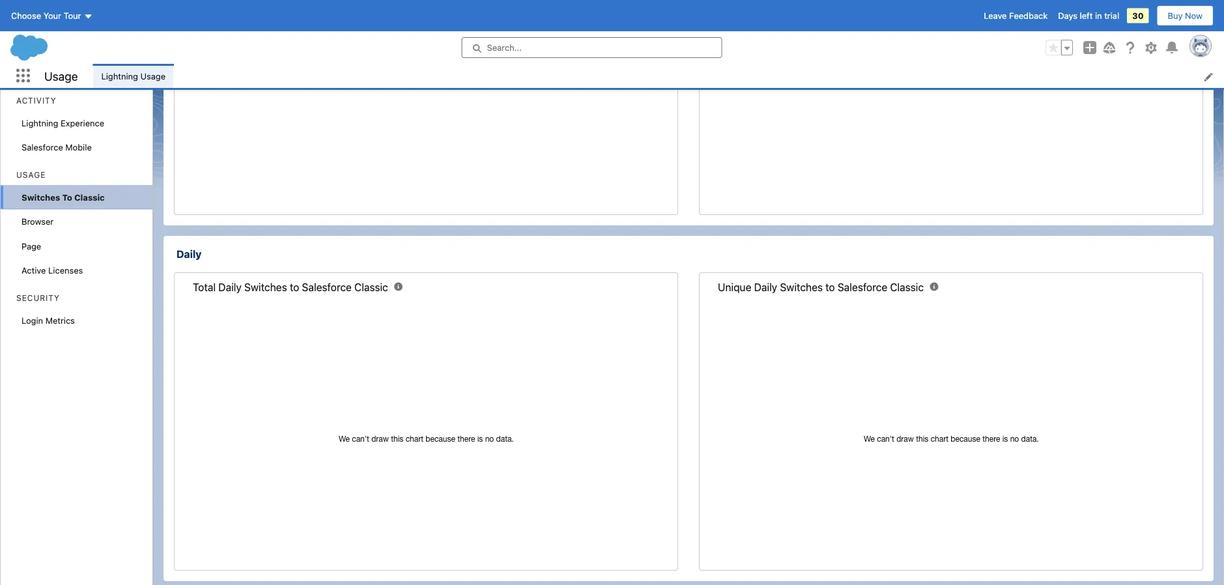 Task type: vqa. For each thing, say whether or not it's contained in the screenshot.
Sharing Settings
no



Task type: describe. For each thing, give the bounding box(es) containing it.
choose your tour button
[[10, 5, 93, 26]]

login metrics
[[22, 315, 75, 325]]

days left in trial
[[1058, 11, 1120, 21]]

to for total
[[290, 281, 299, 294]]

lightning for lightning usage
[[101, 71, 138, 81]]

lightning usage link
[[93, 64, 173, 88]]

daily for total daily switches to salesforce classic
[[218, 281, 242, 294]]

classic for unique
[[890, 281, 924, 294]]

search... button
[[462, 37, 722, 58]]

feedback
[[1009, 11, 1048, 21]]

choose your tour
[[11, 11, 81, 21]]

active licenses
[[22, 266, 83, 275]]

lightning for lightning experience
[[22, 118, 58, 128]]

total
[[193, 281, 216, 294]]

now
[[1185, 11, 1203, 21]]

to
[[62, 192, 72, 202]]

login
[[22, 315, 43, 325]]

usage inside "list"
[[140, 71, 166, 81]]

your
[[43, 11, 61, 21]]

experience
[[61, 118, 104, 128]]

buy
[[1168, 11, 1183, 21]]

left
[[1080, 11, 1093, 21]]

lightning usage
[[101, 71, 166, 81]]

switches to classic
[[22, 192, 105, 202]]

switches for unique daily switches to salesforce classic
[[780, 281, 823, 294]]

tour
[[64, 11, 81, 21]]

leave feedback link
[[984, 11, 1048, 21]]

salesforce mobile
[[22, 142, 92, 152]]

salesforce for unique
[[838, 281, 888, 294]]



Task type: locate. For each thing, give the bounding box(es) containing it.
security
[[16, 294, 60, 303]]

classic for total
[[354, 281, 388, 294]]

0 horizontal spatial to
[[290, 281, 299, 294]]

total daily switches to salesforce classic
[[193, 281, 388, 294]]

daily
[[177, 248, 202, 260], [218, 281, 242, 294], [754, 281, 777, 294]]

1 horizontal spatial switches
[[244, 281, 287, 294]]

lightning experience
[[22, 118, 104, 128]]

30
[[1133, 11, 1144, 21]]

2 to from the left
[[826, 281, 835, 294]]

1 horizontal spatial salesforce
[[302, 281, 352, 294]]

to for unique
[[826, 281, 835, 294]]

1 horizontal spatial lightning
[[101, 71, 138, 81]]

lightning
[[101, 71, 138, 81], [22, 118, 58, 128]]

0 horizontal spatial lightning
[[22, 118, 58, 128]]

classic
[[74, 192, 105, 202], [354, 281, 388, 294], [890, 281, 924, 294]]

licenses
[[48, 266, 83, 275]]

metrics
[[45, 315, 75, 325]]

lightning up experience
[[101, 71, 138, 81]]

search...
[[487, 43, 522, 52]]

buy now button
[[1157, 5, 1214, 26]]

choose
[[11, 11, 41, 21]]

usage
[[44, 69, 78, 83], [140, 71, 166, 81], [16, 170, 46, 180]]

daily right total
[[218, 281, 242, 294]]

switches for total daily switches to salesforce classic
[[244, 281, 287, 294]]

1 horizontal spatial to
[[826, 281, 835, 294]]

browser
[[22, 217, 54, 226]]

salesforce
[[22, 142, 63, 152], [302, 281, 352, 294], [838, 281, 888, 294]]

0 horizontal spatial salesforce
[[22, 142, 63, 152]]

in
[[1095, 11, 1102, 21]]

lightning down activity
[[22, 118, 58, 128]]

leave feedback
[[984, 11, 1048, 21]]

to
[[290, 281, 299, 294], [826, 281, 835, 294]]

1 vertical spatial lightning
[[22, 118, 58, 128]]

active
[[22, 266, 46, 275]]

unique
[[718, 281, 752, 294]]

lightning inside "list"
[[101, 71, 138, 81]]

daily right unique
[[754, 281, 777, 294]]

0 horizontal spatial classic
[[74, 192, 105, 202]]

2 horizontal spatial classic
[[890, 281, 924, 294]]

1 to from the left
[[290, 281, 299, 294]]

buy now
[[1168, 11, 1203, 21]]

leave
[[984, 11, 1007, 21]]

1 horizontal spatial daily
[[218, 281, 242, 294]]

2 horizontal spatial switches
[[780, 281, 823, 294]]

lightning usage list
[[93, 64, 1224, 88]]

page
[[22, 241, 41, 251]]

2 horizontal spatial salesforce
[[838, 281, 888, 294]]

1 horizontal spatial classic
[[354, 281, 388, 294]]

0 vertical spatial lightning
[[101, 71, 138, 81]]

group
[[1046, 40, 1073, 55]]

unique daily switches to salesforce classic
[[718, 281, 924, 294]]

switches
[[22, 192, 60, 202], [244, 281, 287, 294], [780, 281, 823, 294]]

daily up total
[[177, 248, 202, 260]]

0 horizontal spatial daily
[[177, 248, 202, 260]]

2 horizontal spatial daily
[[754, 281, 777, 294]]

trial
[[1105, 11, 1120, 21]]

0 horizontal spatial switches
[[22, 192, 60, 202]]

days
[[1058, 11, 1078, 21]]

activity
[[16, 96, 56, 105]]

daily for unique daily switches to salesforce classic
[[754, 281, 777, 294]]

mobile
[[65, 142, 92, 152]]

salesforce for total
[[302, 281, 352, 294]]



